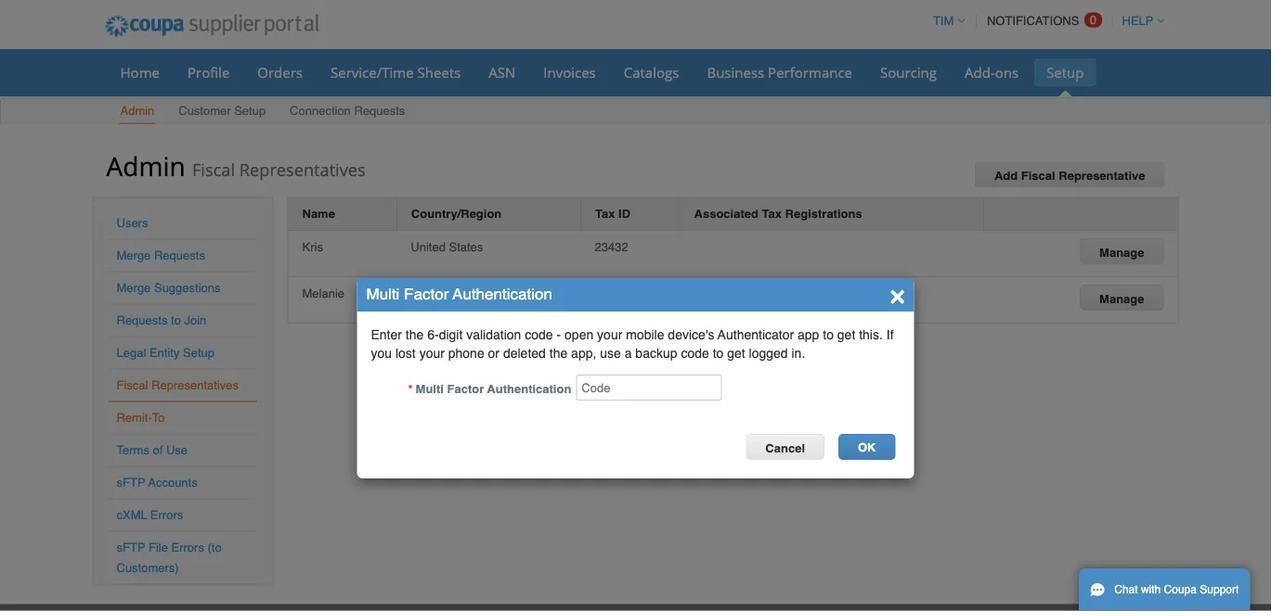 Task type: locate. For each thing, give the bounding box(es) containing it.
0 vertical spatial code
[[525, 328, 553, 343]]

1 vertical spatial manage
[[1099, 292, 1144, 306]]

1 horizontal spatial your
[[597, 328, 622, 343]]

manage
[[1099, 246, 1144, 260], [1099, 292, 1144, 306]]

1 vertical spatial errors
[[171, 541, 204, 555]]

registrations
[[785, 207, 862, 221]]

the down -
[[549, 346, 567, 361]]

admin down home link
[[120, 104, 154, 118]]

1 vertical spatial your
[[419, 346, 445, 361]]

1 vertical spatial the
[[549, 346, 567, 361]]

your down 6-
[[419, 346, 445, 361]]

1 vertical spatial code
[[681, 346, 709, 361]]

united states for melanie
[[411, 287, 483, 300]]

1 vertical spatial united states
[[411, 287, 483, 300]]

merge down users
[[117, 249, 151, 263]]

×
[[890, 279, 905, 309]]

multi up the enter at the bottom left of the page
[[366, 285, 400, 303]]

1 horizontal spatial the
[[549, 346, 567, 361]]

united states up digit
[[411, 287, 483, 300]]

tax
[[595, 207, 615, 221], [762, 207, 782, 221]]

sftp up cxml
[[117, 476, 145, 490]]

0 horizontal spatial tax
[[595, 207, 615, 221]]

0 horizontal spatial to
[[171, 314, 181, 328]]

0 vertical spatial requests
[[354, 104, 405, 118]]

representative
[[1059, 169, 1145, 183]]

requests down service/time
[[354, 104, 405, 118]]

1 horizontal spatial code
[[681, 346, 709, 361]]

to
[[171, 314, 181, 328], [823, 328, 834, 343], [713, 346, 724, 361]]

customer setup
[[178, 104, 266, 118]]

merge requests link
[[117, 249, 205, 263]]

united up 6-
[[411, 287, 446, 300]]

setup down join
[[183, 346, 215, 360]]

sourcing link
[[868, 58, 949, 86]]

0 horizontal spatial get
[[727, 346, 745, 361]]

cancel
[[765, 441, 805, 455]]

fiscal for admin
[[192, 158, 235, 181]]

admin down admin link on the top
[[106, 148, 185, 183]]

0 vertical spatial merge
[[117, 249, 151, 263]]

terms
[[117, 444, 149, 458]]

0 horizontal spatial multi
[[366, 285, 400, 303]]

states up digit
[[449, 287, 483, 300]]

1 merge from the top
[[117, 249, 151, 263]]

united down country/region
[[411, 240, 446, 254]]

0 vertical spatial authentication
[[453, 285, 552, 303]]

fiscal inside admin fiscal representatives
[[192, 158, 235, 181]]

0 vertical spatial united states
[[411, 240, 483, 254]]

authenticator
[[718, 328, 794, 343]]

add
[[994, 169, 1018, 183]]

use
[[600, 346, 621, 361]]

admin fiscal representatives
[[106, 148, 366, 183]]

to down device's
[[713, 346, 724, 361]]

customers)
[[117, 562, 179, 576]]

2 merge from the top
[[117, 281, 151, 295]]

6-
[[427, 328, 439, 343]]

connection requests
[[290, 104, 405, 118]]

united for melanie
[[411, 287, 446, 300]]

deleted
[[503, 346, 546, 361]]

id
[[618, 207, 631, 221]]

manage for melanie
[[1099, 292, 1144, 306]]

(to
[[208, 541, 222, 555]]

of
[[153, 444, 163, 458]]

1 manage link from the top
[[1080, 239, 1164, 265]]

tax right associated
[[762, 207, 782, 221]]

setup right the ons
[[1047, 63, 1084, 82]]

ok
[[858, 441, 876, 455]]

app,
[[571, 346, 596, 361]]

orders link
[[245, 58, 315, 86]]

add fiscal representative link
[[975, 162, 1165, 188]]

remit-to link
[[117, 411, 165, 425]]

get left this.
[[837, 328, 855, 343]]

0 vertical spatial the
[[406, 328, 424, 343]]

use
[[166, 444, 188, 458]]

2 sftp from the top
[[117, 541, 145, 555]]

0 vertical spatial united
[[411, 240, 446, 254]]

customer setup link
[[178, 100, 267, 124]]

0 vertical spatial multi
[[366, 285, 400, 303]]

1 horizontal spatial fiscal
[[192, 158, 235, 181]]

a
[[625, 346, 632, 361]]

representatives
[[239, 158, 366, 181], [151, 379, 239, 393]]

0 horizontal spatial the
[[406, 328, 424, 343]]

multi right *
[[416, 382, 444, 396]]

1 horizontal spatial get
[[837, 328, 855, 343]]

2 manage link from the top
[[1080, 285, 1164, 311]]

1 united from the top
[[411, 240, 446, 254]]

to left join
[[171, 314, 181, 328]]

manage link for kris
[[1080, 239, 1164, 265]]

1 vertical spatial manage link
[[1080, 285, 1164, 311]]

united states down country/region
[[411, 240, 483, 254]]

setup right customer in the left top of the page
[[234, 104, 266, 118]]

0 vertical spatial setup
[[1047, 63, 1084, 82]]

requests up legal
[[117, 314, 168, 328]]

2 vertical spatial requests
[[117, 314, 168, 328]]

authentication
[[453, 285, 552, 303], [487, 382, 571, 396]]

0 vertical spatial manage
[[1099, 246, 1144, 260]]

accounts
[[148, 476, 197, 490]]

kris
[[302, 240, 323, 254]]

1 manage from the top
[[1099, 246, 1144, 260]]

2 united states from the top
[[411, 287, 483, 300]]

suggestions
[[154, 281, 221, 295]]

1 vertical spatial states
[[449, 287, 483, 300]]

performance
[[768, 63, 852, 82]]

service/time sheets link
[[318, 58, 473, 86]]

add fiscal representative
[[994, 169, 1145, 183]]

phone
[[448, 346, 484, 361]]

0 vertical spatial sftp
[[117, 476, 145, 490]]

2 horizontal spatial fiscal
[[1021, 169, 1055, 183]]

merge down merge requests link
[[117, 281, 151, 295]]

2 states from the top
[[449, 287, 483, 300]]

the
[[406, 328, 424, 343], [549, 346, 567, 361]]

fiscal down legal
[[117, 379, 148, 393]]

1 vertical spatial requests
[[154, 249, 205, 263]]

0 vertical spatial representatives
[[239, 158, 366, 181]]

fiscal right add
[[1021, 169, 1055, 183]]

fiscal down customer setup link
[[192, 158, 235, 181]]

merge for merge requests
[[117, 249, 151, 263]]

0 horizontal spatial your
[[419, 346, 445, 361]]

1 sftp from the top
[[117, 476, 145, 490]]

home link
[[108, 58, 172, 86]]

1 states from the top
[[449, 240, 483, 254]]

2 vertical spatial setup
[[183, 346, 215, 360]]

merge requests
[[117, 249, 205, 263]]

code down device's
[[681, 346, 709, 361]]

sftp for sftp file errors (to customers)
[[117, 541, 145, 555]]

0 horizontal spatial setup
[[183, 346, 215, 360]]

united states
[[411, 240, 483, 254], [411, 287, 483, 300]]

1 vertical spatial sftp
[[117, 541, 145, 555]]

representatives up name
[[239, 158, 366, 181]]

get
[[837, 328, 855, 343], [727, 346, 745, 361]]

-
[[557, 328, 561, 343]]

1 vertical spatial factor
[[447, 382, 484, 396]]

associated
[[694, 207, 759, 221]]

digit
[[439, 328, 463, 343]]

1 united states from the top
[[411, 240, 483, 254]]

add-ons link
[[953, 58, 1031, 86]]

1 vertical spatial united
[[411, 287, 446, 300]]

customer
[[178, 104, 231, 118]]

1 vertical spatial admin
[[106, 148, 185, 183]]

0 vertical spatial admin
[[120, 104, 154, 118]]

2 united from the top
[[411, 287, 446, 300]]

get down authenticator
[[727, 346, 745, 361]]

1 vertical spatial setup
[[234, 104, 266, 118]]

requests
[[354, 104, 405, 118], [154, 249, 205, 263], [117, 314, 168, 328]]

add-
[[965, 63, 995, 82]]

sftp
[[117, 476, 145, 490], [117, 541, 145, 555]]

melanie
[[302, 287, 344, 300]]

tax left the id
[[595, 207, 615, 221]]

errors down accounts
[[150, 509, 183, 523]]

coupa supplier portal image
[[92, 3, 332, 49]]

1 horizontal spatial to
[[713, 346, 724, 361]]

authentication up validation
[[453, 285, 552, 303]]

0 vertical spatial states
[[449, 240, 483, 254]]

service/time
[[331, 63, 414, 82]]

tax id
[[595, 207, 631, 221]]

1 tax from the left
[[595, 207, 615, 221]]

sftp file errors (to customers)
[[117, 541, 222, 576]]

1 horizontal spatial tax
[[762, 207, 782, 221]]

united
[[411, 240, 446, 254], [411, 287, 446, 300]]

2 manage from the top
[[1099, 292, 1144, 306]]

your
[[597, 328, 622, 343], [419, 346, 445, 361]]

factor down phone
[[447, 382, 484, 396]]

the left 6-
[[406, 328, 424, 343]]

merge suggestions
[[117, 281, 221, 295]]

representatives down legal entity setup link
[[151, 379, 239, 393]]

setup
[[1047, 63, 1084, 82], [234, 104, 266, 118], [183, 346, 215, 360]]

authentication down deleted
[[487, 382, 571, 396]]

to right the app
[[823, 328, 834, 343]]

states down country/region
[[449, 240, 483, 254]]

sftp inside sftp file errors (to customers)
[[117, 541, 145, 555]]

0 horizontal spatial code
[[525, 328, 553, 343]]

requests up suggestions
[[154, 249, 205, 263]]

errors left the "(to"
[[171, 541, 204, 555]]

Code text field
[[576, 375, 722, 401]]

1 vertical spatial multi
[[416, 382, 444, 396]]

0 vertical spatial get
[[837, 328, 855, 343]]

2 tax from the left
[[762, 207, 782, 221]]

0 vertical spatial manage link
[[1080, 239, 1164, 265]]

connection
[[290, 104, 351, 118]]

fiscal representatives link
[[117, 379, 239, 393]]

code left -
[[525, 328, 553, 343]]

factor up 6-
[[404, 285, 449, 303]]

catalogs
[[624, 63, 679, 82]]

code
[[525, 328, 553, 343], [681, 346, 709, 361]]

admin
[[120, 104, 154, 118], [106, 148, 185, 183]]

1 vertical spatial merge
[[117, 281, 151, 295]]

sftp up customers)
[[117, 541, 145, 555]]

logged
[[749, 346, 788, 361]]

0 horizontal spatial fiscal
[[117, 379, 148, 393]]

country/region
[[411, 207, 502, 221]]

0 vertical spatial errors
[[150, 509, 183, 523]]

manage link
[[1080, 239, 1164, 265], [1080, 285, 1164, 311]]

your up use
[[597, 328, 622, 343]]



Task type: vqa. For each thing, say whether or not it's contained in the screenshot.
Tax
yes



Task type: describe. For each thing, give the bounding box(es) containing it.
device's
[[668, 328, 714, 343]]

fiscal for add
[[1021, 169, 1055, 183]]

1 horizontal spatial multi
[[416, 382, 444, 396]]

you
[[371, 346, 392, 361]]

business performance link
[[695, 58, 864, 86]]

requests for connection requests
[[354, 104, 405, 118]]

name
[[302, 207, 335, 221]]

this.
[[859, 328, 883, 343]]

associated tax registrations
[[694, 207, 862, 221]]

requests to join
[[117, 314, 206, 328]]

enter
[[371, 328, 402, 343]]

terms of use link
[[117, 444, 188, 458]]

business performance
[[707, 63, 852, 82]]

united states for kris
[[411, 240, 483, 254]]

invoices
[[543, 63, 596, 82]]

sourcing
[[880, 63, 937, 82]]

ok button
[[838, 435, 896, 461]]

1 vertical spatial authentication
[[487, 382, 571, 396]]

sftp for sftp accounts
[[117, 476, 145, 490]]

admin link
[[119, 100, 155, 124]]

mobile
[[626, 328, 664, 343]]

0 vertical spatial factor
[[404, 285, 449, 303]]

sftp accounts link
[[117, 476, 197, 490]]

states for kris
[[449, 240, 483, 254]]

admin for admin
[[120, 104, 154, 118]]

asn link
[[477, 58, 528, 86]]

chat with coupa support button
[[1079, 569, 1250, 612]]

requests to join link
[[117, 314, 206, 328]]

open
[[565, 328, 594, 343]]

enter the 6-digit validation code - open your mobile device's authenticator app to get this. if you lost your phone or deleted the app, use a backup code to get logged in.
[[371, 328, 894, 361]]

orders
[[257, 63, 303, 82]]

terms of use
[[117, 444, 188, 458]]

service/time sheets
[[331, 63, 461, 82]]

users link
[[117, 216, 148, 230]]

1 vertical spatial representatives
[[151, 379, 239, 393]]

merge for merge suggestions
[[117, 281, 151, 295]]

setup link
[[1034, 58, 1096, 86]]

legal entity setup
[[117, 346, 215, 360]]

1 horizontal spatial setup
[[234, 104, 266, 118]]

0 vertical spatial your
[[597, 328, 622, 343]]

validation
[[466, 328, 521, 343]]

sftp file errors (to customers) link
[[117, 541, 222, 576]]

backup
[[635, 346, 677, 361]]

remit-to
[[117, 411, 165, 425]]

support
[[1200, 584, 1239, 597]]

invoices link
[[531, 58, 608, 86]]

sheets
[[417, 63, 461, 82]]

home
[[120, 63, 160, 82]]

entity
[[149, 346, 180, 360]]

cxml errors link
[[117, 509, 183, 523]]

asn
[[489, 63, 516, 82]]

chat with coupa support
[[1114, 584, 1239, 597]]

business
[[707, 63, 764, 82]]

1 vertical spatial get
[[727, 346, 745, 361]]

× button
[[890, 279, 905, 309]]

remit-
[[117, 411, 152, 425]]

united for kris
[[411, 240, 446, 254]]

cxml errors
[[117, 509, 183, 523]]

multi factor authentication
[[366, 285, 552, 303]]

23432
[[595, 240, 628, 254]]

or
[[488, 346, 500, 361]]

manage link for melanie
[[1080, 285, 1164, 311]]

profile link
[[175, 58, 242, 86]]

sftp accounts
[[117, 476, 197, 490]]

to
[[152, 411, 165, 425]]

admin for admin fiscal representatives
[[106, 148, 185, 183]]

2 horizontal spatial setup
[[1047, 63, 1084, 82]]

ons
[[995, 63, 1019, 82]]

if
[[886, 328, 894, 343]]

manage for kris
[[1099, 246, 1144, 260]]

users
[[117, 216, 148, 230]]

representatives inside admin fiscal representatives
[[239, 158, 366, 181]]

fiscal representatives
[[117, 379, 239, 393]]

add-ons
[[965, 63, 1019, 82]]

catalogs link
[[612, 58, 691, 86]]

legal entity setup link
[[117, 346, 215, 360]]

with
[[1141, 584, 1161, 597]]

requests for merge requests
[[154, 249, 205, 263]]

app
[[798, 328, 819, 343]]

cxml
[[117, 509, 147, 523]]

cancel link
[[746, 435, 824, 461]]

in.
[[792, 346, 805, 361]]

*
[[408, 382, 413, 396]]

file
[[148, 541, 168, 555]]

chat
[[1114, 584, 1138, 597]]

lost
[[396, 346, 416, 361]]

states for melanie
[[449, 287, 483, 300]]

errors inside sftp file errors (to customers)
[[171, 541, 204, 555]]

2 horizontal spatial to
[[823, 328, 834, 343]]

join
[[184, 314, 206, 328]]



